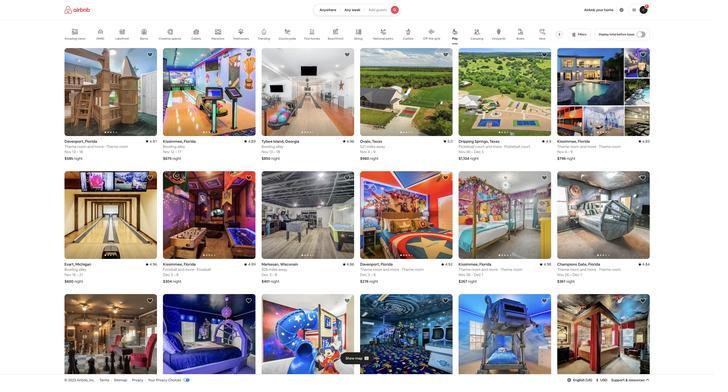 Task type: describe. For each thing, give the bounding box(es) containing it.
· inside davenport, florida theme room and more · theme room nov 13 – 18 $585 night
[[104, 144, 105, 149]]

5.0 out of 5 average rating image
[[444, 139, 453, 144]]

privacy link
[[132, 378, 143, 383]]

– inside davenport, florida theme room and more · theme room dec 3 – 8 $276 night
[[371, 273, 373, 278]]

airbnb
[[585, 8, 596, 12]]

$796
[[557, 156, 566, 161]]

sitemap link
[[114, 378, 127, 383]]

davenport, florida theme room and more · theme room dec 3 – 8 $276 night
[[360, 262, 424, 284]]

your privacy choices
[[148, 378, 181, 383]]

support & resources
[[612, 378, 645, 383]]

18 inside tybee island, georgia bowling alley nov 13 – 18 $850 night
[[276, 150, 280, 154]]

and inside kissimmee, florida theme room and more · theme room nov 4 – 9 $796 night
[[580, 144, 587, 149]]

4.84
[[643, 262, 650, 267]]

1 court from the left
[[476, 144, 485, 149]]

9 inside kissimmee, florida theme room and more · theme room nov 4 – 9 $796 night
[[571, 150, 573, 154]]

trending
[[258, 37, 270, 41]]

dripping springs, texas pickleball court and more · pickleball court nov 30 – dec 5 $1,104 night
[[459, 139, 531, 161]]

and inside davenport, florida theme room and more · theme room nov 13 – 18 $585 night
[[87, 144, 94, 149]]

english (us) button
[[568, 378, 593, 383]]

and inside kissimmee, florida theme room and more · theme room nov 26 – dec 1 $267 night
[[482, 268, 488, 272]]

3 inside markesan, wisconsin 926 miles away dec 3 – 8 $401 night
[[269, 273, 271, 278]]

12
[[171, 150, 174, 154]]

8 inside markesan, wisconsin 926 miles away dec 3 – 8 $401 night
[[275, 273, 277, 278]]

terms
[[99, 378, 109, 383]]

ovalo, texas 521 miles away nov 4 – 9 $980 night
[[360, 139, 385, 161]]

add to wishlist: tybee island, georgia image
[[344, 52, 350, 58]]

display total before taxes
[[599, 33, 635, 36]]

– inside markesan, wisconsin 926 miles away dec 3 – 8 $401 night
[[272, 273, 274, 278]]

more inside kissimmee, florida theme room and more · theme room nov 26 – dec 1 $267 night
[[489, 268, 498, 272]]

nov inside davenport, florida theme room and more · theme room nov 13 – 18 $585 night
[[64, 150, 71, 154]]

30
[[466, 150, 471, 154]]

night inside davenport, florida theme room and more · theme room dec 3 – 8 $276 night
[[370, 280, 378, 284]]

– inside kissimmee, florida bowling alley nov 12 – 17 $675 night
[[175, 150, 177, 154]]

florida inside champions gate, florida theme room and more · theme room nov 26 – dec 1 $361 night
[[589, 262, 600, 267]]

2 privacy from the left
[[156, 378, 167, 383]]

lakefront
[[115, 37, 129, 41]]

21
[[79, 273, 83, 278]]

4.99 out of 5 average rating image
[[244, 262, 256, 267]]

evart,
[[64, 262, 75, 267]]

more inside davenport, florida theme room and more · theme room dec 3 – 8 $276 night
[[390, 268, 399, 272]]

4.89
[[248, 139, 256, 144]]

show map button
[[341, 353, 374, 365]]

2 foosball from the left
[[197, 268, 211, 272]]

– inside champions gate, florida theme room and more · theme room nov 26 – dec 1 $361 night
[[570, 273, 572, 278]]

1 button
[[629, 4, 650, 16]]

4.86
[[347, 262, 354, 267]]

521
[[360, 144, 366, 149]]

1 pickleball from the left
[[459, 144, 475, 149]]

map
[[355, 357, 363, 361]]

champions gate, florida theme room and more · theme room nov 26 – dec 1 $361 night
[[557, 262, 621, 284]]

off-
[[423, 37, 429, 41]]

dec inside champions gate, florida theme room and more · theme room nov 26 – dec 1 $361 night
[[573, 273, 580, 278]]

night inside markesan, wisconsin 926 miles away dec 3 – 8 $401 night
[[271, 280, 280, 284]]

national parks
[[373, 37, 393, 41]]

national
[[373, 37, 385, 41]]

anywhere button
[[314, 4, 341, 16]]

kissimmee, for kissimmee, florida theme room and more · theme room nov 4 – 9 $796 night
[[557, 139, 577, 144]]

night inside kissimmee, florida bowling alley nov 12 – 17 $675 night
[[172, 156, 181, 161]]

4.91
[[150, 139, 157, 144]]

filters button
[[568, 29, 591, 40]]

kissimmee, florida theme room and more · theme room nov 26 – dec 1 $267 night
[[459, 262, 523, 284]]

parks
[[386, 37, 393, 41]]

nov inside evart, michigan bowling alley nov 16 – 21 $600 night
[[64, 273, 71, 278]]

· inside dripping springs, texas pickleball court and more · pickleball court nov 30 – dec 5 $1,104 night
[[503, 144, 504, 149]]

add guests button
[[365, 4, 401, 16]]

5
[[482, 150, 484, 154]]

add to wishlist: champions gate, florida image
[[640, 175, 646, 181]]

kissimmee, for kissimmee, florida foosball and more · foosball dec 3 – 8 $304 night
[[163, 262, 183, 267]]

$267
[[459, 280, 467, 284]]

4 inside kissimmee, florida theme room and more · theme room nov 4 – 9 $796 night
[[565, 150, 567, 154]]

– inside kissimmee, florida theme room and more · theme room nov 26 – dec 1 $267 night
[[472, 273, 473, 278]]

4.9 out of 5 average rating image
[[542, 139, 552, 144]]

more inside champions gate, florida theme room and more · theme room nov 26 – dec 1 $361 night
[[588, 268, 597, 272]]

nov inside kissimmee, florida theme room and more · theme room nov 4 – 9 $796 night
[[557, 150, 564, 154]]

4.84 out of 5 average rating image
[[639, 262, 650, 267]]

– inside evart, michigan bowling alley nov 16 – 21 $600 night
[[77, 273, 78, 278]]

markesan, wisconsin 926 miles away dec 3 – 8 $401 night
[[262, 262, 298, 284]]

18 inside davenport, florida theme room and more · theme room nov 13 – 18 $585 night
[[79, 150, 83, 154]]

&
[[626, 378, 628, 383]]

filters
[[578, 33, 587, 36]]

3 inside kissimmee, florida foosball and more · foosball dec 3 – 8 $304 night
[[171, 273, 173, 278]]

$361
[[557, 280, 566, 284]]

texas inside ovalo, texas 521 miles away nov 4 – 9 $980 night
[[372, 139, 382, 144]]

your
[[148, 378, 155, 383]]

any
[[345, 8, 351, 12]]

new
[[539, 37, 546, 41]]

tybee island, georgia bowling alley nov 13 – 18 $850 night
[[262, 139, 299, 161]]

texas inside dripping springs, texas pickleball court and more · pickleball court nov 30 – dec 5 $1,104 night
[[490, 139, 500, 144]]

· inside champions gate, florida theme room and more · theme room nov 26 – dec 1 $361 night
[[597, 268, 598, 272]]

gate,
[[578, 262, 588, 267]]

off-the-grid
[[423, 37, 440, 41]]

night inside kissimmee, florida foosball and more · foosball dec 3 – 8 $304 night
[[173, 280, 181, 284]]

grid
[[435, 37, 440, 41]]

more inside davenport, florida theme room and more · theme room nov 13 – 18 $585 night
[[95, 144, 104, 149]]

florida for $267
[[480, 262, 492, 267]]

tiny
[[304, 37, 310, 41]]

$304
[[163, 280, 172, 284]]

usd
[[601, 378, 608, 383]]

dripping
[[459, 139, 474, 144]]

26 inside champions gate, florida theme room and more · theme room nov 26 – dec 1 $361 night
[[565, 273, 569, 278]]

omg!
[[96, 37, 104, 41]]

english (us)
[[574, 378, 593, 383]]

cabins
[[191, 37, 201, 41]]

4.99
[[248, 262, 256, 267]]

and inside dripping springs, texas pickleball court and more · pickleball court nov 30 – dec 5 $1,104 night
[[486, 144, 492, 149]]

camping
[[471, 37, 483, 41]]

alley for 4.89
[[177, 144, 185, 149]]

sitemap
[[114, 378, 127, 383]]

show map
[[346, 357, 363, 361]]

$585
[[64, 156, 73, 161]]

· inside kissimmee, florida foosball and more · foosball dec 3 – 8 $304 night
[[195, 268, 196, 272]]

profile element
[[407, 0, 650, 20]]

add to wishlist: ovalo, texas image
[[443, 52, 449, 58]]

night inside ovalo, texas 521 miles away nov 4 – 9 $980 night
[[370, 156, 379, 161]]

bowling for 4.96
[[64, 268, 78, 272]]

$401
[[262, 280, 270, 284]]

1 inside 1 dropdown button
[[647, 5, 648, 8]]

1 inside kissimmee, florida theme room and more · theme room nov 26 – dec 1 $267 night
[[482, 273, 484, 278]]

1 inside champions gate, florida theme room and more · theme room nov 26 – dec 1 $361 night
[[581, 273, 582, 278]]

nov inside tybee island, georgia bowling alley nov 13 – 18 $850 night
[[262, 150, 268, 154]]

$
[[597, 378, 599, 383]]

bowling inside tybee island, georgia bowling alley nov 13 – 18 $850 night
[[262, 144, 275, 149]]

florida for $796
[[578, 139, 590, 144]]

anywhere
[[320, 8, 337, 12]]

night inside evart, michigan bowling alley nov 16 – 21 $600 night
[[74, 280, 83, 284]]

display
[[599, 33, 609, 36]]

play
[[452, 37, 458, 41]]

kissimmee, for kissimmee, florida bowling alley nov 12 – 17 $675 night
[[163, 139, 183, 144]]

inc.
[[89, 378, 95, 383]]

airbnb your home
[[585, 8, 614, 12]]

georgia
[[285, 139, 299, 144]]

13 inside davenport, florida theme room and more · theme room nov 13 – 18 $585 night
[[72, 150, 76, 154]]



Task type: locate. For each thing, give the bounding box(es) containing it.
florida for $675
[[184, 139, 196, 144]]

– inside davenport, florida theme room and more · theme room nov 13 – 18 $585 night
[[76, 150, 78, 154]]

countryside
[[279, 37, 296, 41]]

0 horizontal spatial 8
[[176, 273, 179, 278]]

before
[[617, 33, 627, 36]]

1 foosball from the left
[[163, 268, 177, 272]]

nov up $361
[[557, 273, 564, 278]]

boats
[[517, 37, 525, 41]]

davenport, for 13
[[64, 139, 84, 144]]

0 horizontal spatial 1
[[482, 273, 484, 278]]

1 horizontal spatial texas
[[490, 139, 500, 144]]

kissimmee, inside kissimmee, florida foosball and more · foosball dec 3 – 8 $304 night
[[163, 262, 183, 267]]

add guests
[[369, 8, 387, 12]]

miles for 4
[[367, 144, 376, 149]]

· inside kissimmee, florida theme room and more · theme room nov 26 – dec 1 $267 night
[[499, 268, 500, 272]]

nov inside kissimmee, florida bowling alley nov 12 – 17 $675 night
[[163, 150, 170, 154]]

0 horizontal spatial pickleball
[[459, 144, 475, 149]]

away inside markesan, wisconsin 926 miles away dec 3 – 8 $401 night
[[279, 268, 287, 272]]

more inside kissimmee, florida foosball and more · foosball dec 3 – 8 $304 night
[[185, 268, 194, 272]]

display total before taxes button
[[595, 29, 650, 40]]

airbnb,
[[77, 378, 88, 383]]

– inside tybee island, georgia bowling alley nov 13 – 18 $850 night
[[274, 150, 276, 154]]

texas right springs,
[[490, 139, 500, 144]]

3 3 from the left
[[269, 273, 271, 278]]

more inside dripping springs, texas pickleball court and more · pickleball court nov 30 – dec 5 $1,104 night
[[493, 144, 502, 149]]

9
[[373, 150, 376, 154], [571, 150, 573, 154]]

privacy right your
[[156, 378, 167, 383]]

add to wishlist: clermont, florida image
[[147, 298, 153, 304]]

2 horizontal spatial 8
[[374, 273, 376, 278]]

away for texas
[[376, 144, 385, 149]]

skiing
[[354, 37, 363, 41]]

away right 521
[[376, 144, 385, 149]]

0 horizontal spatial add to wishlist: kissimmee, florida image
[[246, 175, 252, 181]]

© 2023 airbnb, inc. ·
[[64, 378, 98, 383]]

2 horizontal spatial bowling
[[262, 144, 275, 149]]

4.96 for tybee island, georgia bowling alley nov 13 – 18 $850 night
[[347, 139, 354, 144]]

night inside kissimmee, florida theme room and more · theme room nov 4 – 9 $796 night
[[567, 156, 576, 161]]

4 inside ovalo, texas 521 miles away nov 4 – 9 $980 night
[[368, 150, 370, 154]]

©
[[64, 378, 67, 383]]

nov up $850
[[262, 150, 268, 154]]

nov left 16
[[64, 273, 71, 278]]

26 up $267
[[466, 273, 471, 278]]

dec inside markesan, wisconsin 926 miles away dec 3 – 8 $401 night
[[262, 273, 269, 278]]

8 inside davenport, florida theme room and more · theme room dec 3 – 8 $276 night
[[374, 273, 376, 278]]

0 horizontal spatial 13
[[72, 150, 76, 154]]

choices
[[168, 378, 181, 383]]

alley inside tybee island, georgia bowling alley nov 13 – 18 $850 night
[[276, 144, 284, 149]]

terms · sitemap · privacy ·
[[99, 378, 146, 383]]

13 up the $585
[[72, 150, 76, 154]]

add to wishlist: evart, michigan image
[[147, 175, 153, 181]]

nov inside dripping springs, texas pickleball court and more · pickleball court nov 30 – dec 5 $1,104 night
[[459, 150, 466, 154]]

florida for $276
[[381, 262, 393, 267]]

any week button
[[340, 4, 365, 16]]

$850
[[262, 156, 270, 161]]

1 horizontal spatial 8
[[275, 273, 277, 278]]

pickleball
[[459, 144, 475, 149], [505, 144, 520, 149]]

0 horizontal spatial foosball
[[163, 268, 177, 272]]

1 horizontal spatial miles
[[367, 144, 376, 149]]

3 inside davenport, florida theme room and more · theme room dec 3 – 8 $276 night
[[368, 273, 370, 278]]

4.83 out of 5 average rating image
[[639, 139, 650, 144]]

florida inside kissimmee, florida foosball and more · foosball dec 3 – 8 $304 night
[[184, 262, 196, 267]]

away for wisconsin
[[279, 268, 287, 272]]

add to wishlist: dripping springs, texas image
[[542, 52, 548, 58]]

1 13 from the left
[[72, 150, 76, 154]]

more inside kissimmee, florida theme room and more · theme room nov 4 – 9 $796 night
[[588, 144, 597, 149]]

$980
[[360, 156, 369, 161]]

– inside dripping springs, texas pickleball court and more · pickleball court nov 30 – dec 5 $1,104 night
[[472, 150, 473, 154]]

views
[[77, 37, 85, 41]]

alley down island,
[[276, 144, 284, 149]]

1 privacy from the left
[[132, 378, 143, 383]]

2 4 from the left
[[565, 150, 567, 154]]

and
[[87, 144, 94, 149], [486, 144, 492, 149], [580, 144, 587, 149], [178, 268, 184, 272], [383, 268, 390, 272], [482, 268, 488, 272], [580, 268, 587, 272]]

florida inside davenport, florida theme room and more · theme room dec 3 – 8 $276 night
[[381, 262, 393, 267]]

night right $267
[[468, 280, 477, 284]]

evart, michigan bowling alley nov 16 – 21 $600 night
[[64, 262, 91, 284]]

kissimmee, up $796
[[557, 139, 577, 144]]

1 horizontal spatial alley
[[177, 144, 185, 149]]

26 inside kissimmee, florida theme room and more · theme room nov 26 – dec 1 $267 night
[[466, 273, 471, 278]]

add to wishlist: kissimmee, florida image for 4.99
[[246, 175, 252, 181]]

florida for $585
[[85, 139, 97, 144]]

$600
[[64, 280, 73, 284]]

add to wishlist: davenport, florida image
[[147, 52, 153, 58], [443, 175, 449, 181], [246, 298, 252, 304], [542, 298, 548, 304]]

none search field containing anywhere
[[314, 4, 401, 16]]

0 horizontal spatial 4.96
[[150, 262, 157, 267]]

· inside kissimmee, florida theme room and more · theme room nov 4 – 9 $796 night
[[597, 144, 598, 149]]

night right the $585
[[74, 156, 83, 161]]

alley inside evart, michigan bowling alley nov 16 – 21 $600 night
[[79, 268, 86, 272]]

florida inside kissimmee, florida theme room and more · theme room nov 26 – dec 1 $267 night
[[480, 262, 492, 267]]

wisconsin
[[280, 262, 298, 267]]

– inside kissimmee, florida foosball and more · foosball dec 3 – 8 $304 night
[[174, 273, 176, 278]]

kissimmee, inside kissimmee, florida theme room and more · theme room nov 26 – dec 1 $267 night
[[459, 262, 479, 267]]

1 horizontal spatial 3
[[269, 273, 271, 278]]

add
[[369, 8, 376, 12]]

court
[[476, 144, 485, 149], [521, 144, 531, 149]]

nov up $267
[[459, 273, 466, 278]]

davenport, up the $585
[[64, 139, 84, 144]]

4.98 out of 5 average rating image
[[540, 262, 552, 267]]

0 horizontal spatial court
[[476, 144, 485, 149]]

your
[[596, 8, 604, 12]]

nov left the 12
[[163, 150, 170, 154]]

2 horizontal spatial alley
[[276, 144, 284, 149]]

alley up the 17
[[177, 144, 185, 149]]

amazing views
[[64, 37, 85, 41]]

night right $850
[[271, 156, 280, 161]]

kissimmee, up $267
[[459, 262, 479, 267]]

1 horizontal spatial court
[[521, 144, 531, 149]]

4.83
[[643, 139, 650, 144]]

davenport, inside davenport, florida theme room and more · theme room dec 3 – 8 $276 night
[[360, 262, 380, 267]]

4.96 out of 5 average rating image
[[146, 262, 157, 267]]

0 horizontal spatial privacy
[[132, 378, 143, 383]]

– inside ovalo, texas 521 miles away nov 4 – 9 $980 night
[[371, 150, 373, 154]]

13 up $850
[[269, 150, 273, 154]]

miles for 3
[[269, 268, 278, 272]]

kissimmee,
[[163, 139, 183, 144], [557, 139, 577, 144], [163, 262, 183, 267], [459, 262, 479, 267]]

1 horizontal spatial bowling
[[163, 144, 176, 149]]

night right $401
[[271, 280, 280, 284]]

1 3 from the left
[[171, 273, 173, 278]]

1 9 from the left
[[373, 150, 376, 154]]

bowling down "tybee"
[[262, 144, 275, 149]]

0 horizontal spatial 9
[[373, 150, 376, 154]]

3 up $276
[[368, 273, 370, 278]]

1 horizontal spatial davenport,
[[360, 262, 380, 267]]

kissimmee, for kissimmee, florida theme room and more · theme room nov 26 – dec 1 $267 night
[[459, 262, 479, 267]]

1 horizontal spatial privacy
[[156, 378, 167, 383]]

3 8 from the left
[[275, 273, 277, 278]]

4 up $796
[[565, 150, 567, 154]]

1 horizontal spatial pickleball
[[505, 144, 520, 149]]

2 texas from the left
[[490, 139, 500, 144]]

and inside davenport, florida theme room and more · theme room dec 3 – 8 $276 night
[[383, 268, 390, 272]]

davenport,
[[64, 139, 84, 144], [360, 262, 380, 267]]

week
[[352, 8, 361, 12]]

bowling down evart,
[[64, 268, 78, 272]]

0 horizontal spatial davenport,
[[64, 139, 84, 144]]

nov up $796
[[557, 150, 564, 154]]

any week
[[345, 8, 361, 12]]

night inside dripping springs, texas pickleball court and more · pickleball court nov 30 – dec 5 $1,104 night
[[470, 156, 479, 161]]

0 horizontal spatial miles
[[269, 268, 278, 272]]

1 horizontal spatial away
[[376, 144, 385, 149]]

4.96
[[347, 139, 354, 144], [150, 262, 157, 267]]

1 horizontal spatial 1
[[581, 273, 582, 278]]

2 court from the left
[[521, 144, 531, 149]]

kissimmee, florida theme room and more · theme room nov 4 – 9 $796 night
[[557, 139, 621, 161]]

away down wisconsin
[[279, 268, 287, 272]]

2 8 from the left
[[374, 273, 376, 278]]

night right $276
[[370, 280, 378, 284]]

theme
[[64, 144, 76, 149], [106, 144, 118, 149], [557, 144, 570, 149], [599, 144, 611, 149], [360, 268, 372, 272], [402, 268, 414, 272], [459, 268, 471, 272], [501, 268, 513, 272], [557, 268, 570, 272], [599, 268, 611, 272]]

1 vertical spatial miles
[[269, 268, 278, 272]]

alley inside kissimmee, florida bowling alley nov 12 – 17 $675 night
[[177, 144, 185, 149]]

2 13 from the left
[[269, 150, 273, 154]]

markesan,
[[262, 262, 279, 267]]

0 vertical spatial 4.96
[[347, 139, 354, 144]]

nov inside champions gate, florida theme room and more · theme room nov 26 – dec 1 $361 night
[[557, 273, 564, 278]]

0 vertical spatial add to wishlist: kissimmee, florida image
[[640, 52, 646, 58]]

kissimmee, florida foosball and more · foosball dec 3 – 8 $304 night
[[163, 262, 211, 284]]

– inside kissimmee, florida theme room and more · theme room nov 4 – 9 $796 night
[[568, 150, 570, 154]]

miles down markesan,
[[269, 268, 278, 272]]

miles down ovalo,
[[367, 144, 376, 149]]

4.9
[[546, 139, 552, 144]]

0 horizontal spatial away
[[279, 268, 287, 272]]

and inside kissimmee, florida foosball and more · foosball dec 3 – 8 $304 night
[[178, 268, 184, 272]]

more
[[95, 144, 104, 149], [493, 144, 502, 149], [588, 144, 597, 149], [185, 268, 194, 272], [390, 268, 399, 272], [489, 268, 498, 272], [588, 268, 597, 272]]

0 horizontal spatial alley
[[79, 268, 86, 272]]

davenport, for 3
[[360, 262, 380, 267]]

13 inside tybee island, georgia bowling alley nov 13 – 18 $850 night
[[269, 150, 273, 154]]

$276
[[360, 280, 369, 284]]

night inside kissimmee, florida theme room and more · theme room nov 26 – dec 1 $267 night
[[468, 280, 477, 284]]

creative
[[159, 37, 171, 41]]

4.89 out of 5 average rating image
[[244, 139, 256, 144]]

26 up $361
[[565, 273, 569, 278]]

springs,
[[475, 139, 489, 144]]

2 horizontal spatial 3
[[368, 273, 370, 278]]

add to wishlist: kissimmee, florida image for 4.83
[[640, 52, 646, 58]]

castles
[[403, 37, 414, 41]]

1 vertical spatial add to wishlist: kissimmee, florida image
[[246, 175, 252, 181]]

dec inside dripping springs, texas pickleball court and more · pickleball court nov 30 – dec 5 $1,104 night
[[474, 150, 481, 154]]

tiny homes
[[304, 37, 320, 41]]

4.96 out of 5 average rating image
[[343, 139, 354, 144]]

4.91 out of 5 average rating image
[[146, 139, 157, 144]]

texas right ovalo,
[[372, 139, 382, 144]]

nov inside ovalo, texas 521 miles away nov 4 – 9 $980 night
[[360, 150, 367, 154]]

foosball
[[163, 268, 177, 272], [197, 268, 211, 272]]

add to wishlist: markesan, wisconsin image
[[344, 175, 350, 181]]

4.86 out of 5 average rating image
[[343, 262, 354, 267]]

airbnb your home link
[[582, 5, 617, 15]]

3 up $401
[[269, 273, 271, 278]]

group containing amazing views
[[64, 25, 565, 44]]

1 texas from the left
[[372, 139, 382, 144]]

4.92 out of 5 average rating image
[[441, 262, 453, 267]]

2 9 from the left
[[571, 150, 573, 154]]

2 18 from the left
[[276, 150, 280, 154]]

night inside tybee island, georgia bowling alley nov 13 – 18 $850 night
[[271, 156, 280, 161]]

1
[[647, 5, 648, 8], [482, 273, 484, 278], [581, 273, 582, 278]]

bowling up the 12
[[163, 144, 176, 149]]

0 vertical spatial away
[[376, 144, 385, 149]]

bowling inside kissimmee, florida bowling alley nov 12 – 17 $675 night
[[163, 144, 176, 149]]

0 horizontal spatial 18
[[79, 150, 83, 154]]

english
[[574, 378, 585, 383]]

davenport, inside davenport, florida theme room and more · theme room nov 13 – 18 $585 night
[[64, 139, 84, 144]]

room
[[77, 144, 86, 149], [119, 144, 128, 149], [570, 144, 580, 149], [612, 144, 621, 149], [373, 268, 382, 272], [415, 268, 424, 272], [472, 268, 481, 272], [513, 268, 523, 272], [570, 268, 580, 272], [612, 268, 621, 272]]

night right $304
[[173, 280, 181, 284]]

1 horizontal spatial add to wishlist: kissimmee, florida image
[[640, 52, 646, 58]]

nov left 30
[[459, 150, 466, 154]]

1 horizontal spatial foosball
[[197, 268, 211, 272]]

0 horizontal spatial 26
[[466, 273, 471, 278]]

8
[[176, 273, 179, 278], [374, 273, 376, 278], [275, 273, 277, 278]]

dec inside davenport, florida theme room and more · theme room dec 3 – 8 $276 night
[[360, 273, 367, 278]]

4
[[368, 150, 370, 154], [565, 150, 567, 154]]

taxes
[[627, 33, 635, 36]]

4.98
[[544, 262, 552, 267]]

(us)
[[586, 378, 593, 383]]

add to wishlist: kissimmee, florida image
[[640, 52, 646, 58], [246, 175, 252, 181]]

4.96 for evart, michigan bowling alley nov 16 – 21 $600 night
[[150, 262, 157, 267]]

spaces
[[171, 37, 181, 41]]

0 vertical spatial davenport,
[[64, 139, 84, 144]]

night down 30
[[470, 156, 479, 161]]

florida for $304
[[184, 262, 196, 267]]

0 horizontal spatial 4
[[368, 150, 370, 154]]

2 3 from the left
[[368, 273, 370, 278]]

dec inside kissimmee, florida theme room and more · theme room nov 26 – dec 1 $267 night
[[474, 273, 481, 278]]

island,
[[273, 139, 284, 144]]

beachfront
[[328, 37, 344, 41]]

1 horizontal spatial 26
[[565, 273, 569, 278]]

2 26 from the left
[[565, 273, 569, 278]]

kissimmee, up $304
[[163, 262, 183, 267]]

night right $361
[[566, 280, 575, 284]]

support & resources button
[[612, 378, 650, 383]]

night inside champions gate, florida theme room and more · theme room nov 26 – dec 1 $361 night
[[566, 280, 575, 284]]

kissimmee, inside kissimmee, florida theme room and more · theme room nov 4 – 9 $796 night
[[557, 139, 577, 144]]

total
[[610, 33, 617, 36]]

ovalo,
[[360, 139, 371, 144]]

alley for 4.96
[[79, 268, 86, 272]]

nov up the $585
[[64, 150, 71, 154]]

1 vertical spatial 4.96
[[150, 262, 157, 267]]

1 4 from the left
[[368, 150, 370, 154]]

3 up $304
[[171, 273, 173, 278]]

your privacy choices link
[[148, 378, 190, 383]]

bowling for 4.89
[[163, 144, 176, 149]]

davenport, up $276
[[360, 262, 380, 267]]

1 18 from the left
[[79, 150, 83, 154]]

night
[[74, 156, 83, 161], [172, 156, 181, 161], [370, 156, 379, 161], [470, 156, 479, 161], [271, 156, 280, 161], [567, 156, 576, 161], [74, 280, 83, 284], [173, 280, 181, 284], [370, 280, 378, 284], [468, 280, 477, 284], [271, 280, 280, 284], [566, 280, 575, 284]]

night right $980
[[370, 156, 379, 161]]

vineyards
[[492, 37, 506, 41]]

night right $796
[[567, 156, 576, 161]]

None search field
[[314, 4, 401, 16]]

kissimmee, up the 12
[[163, 139, 183, 144]]

tybee
[[262, 139, 272, 144]]

1 8 from the left
[[176, 273, 179, 278]]

nov inside kissimmee, florida theme room and more · theme room nov 26 – dec 1 $267 night
[[459, 273, 466, 278]]

1 horizontal spatial 9
[[571, 150, 573, 154]]

1 horizontal spatial 4
[[565, 150, 567, 154]]

nov down 521
[[360, 150, 367, 154]]

and inside champions gate, florida theme room and more · theme room nov 26 – dec 1 $361 night
[[580, 268, 587, 272]]

florida inside kissimmee, florida bowling alley nov 12 – 17 $675 night
[[184, 139, 196, 144]]

2 horizontal spatial 1
[[647, 5, 648, 8]]

dec inside kissimmee, florida foosball and more · foosball dec 3 – 8 $304 night
[[163, 273, 170, 278]]

night down the 17
[[172, 156, 181, 161]]

1 vertical spatial davenport,
[[360, 262, 380, 267]]

terms link
[[99, 378, 109, 383]]

1 horizontal spatial 18
[[276, 150, 280, 154]]

the-
[[429, 37, 435, 41]]

florida inside davenport, florida theme room and more · theme room nov 13 – 18 $585 night
[[85, 139, 97, 144]]

kissimmee, inside kissimmee, florida bowling alley nov 12 – 17 $675 night
[[163, 139, 183, 144]]

night inside davenport, florida theme room and more · theme room nov 13 – 18 $585 night
[[74, 156, 83, 161]]

resources
[[629, 378, 645, 383]]

privacy left your
[[132, 378, 143, 383]]

night down 21
[[74, 280, 83, 284]]

26
[[466, 273, 471, 278], [565, 273, 569, 278]]

group
[[64, 25, 565, 44], [64, 48, 157, 136], [163, 48, 256, 136], [262, 48, 354, 136], [360, 48, 453, 136], [459, 48, 552, 136], [557, 48, 650, 136], [64, 171, 157, 259], [163, 171, 256, 259], [262, 171, 354, 259], [360, 171, 453, 259], [459, 171, 552, 259], [557, 171, 650, 259], [64, 295, 157, 383], [163, 295, 256, 383], [262, 295, 354, 383], [360, 295, 453, 383], [459, 295, 552, 383], [557, 295, 650, 383]]

4 up $980
[[368, 150, 370, 154]]

$675
[[163, 156, 172, 161]]

$ usd
[[597, 378, 608, 383]]

alley down michigan
[[79, 268, 86, 272]]

away inside ovalo, texas 521 miles away nov 4 – 9 $980 night
[[376, 144, 385, 149]]

17
[[178, 150, 181, 154]]

florida inside kissimmee, florida theme room and more · theme room nov 4 – 9 $796 night
[[578, 139, 590, 144]]

2 pickleball from the left
[[505, 144, 520, 149]]

1 26 from the left
[[466, 273, 471, 278]]

1 horizontal spatial 13
[[269, 150, 273, 154]]

bowling inside evart, michigan bowling alley nov 16 – 21 $600 night
[[64, 268, 78, 272]]

add to wishlist: kissimmee, florida image
[[246, 52, 252, 58], [542, 175, 548, 181], [344, 298, 350, 304], [443, 298, 449, 304], [640, 298, 646, 304]]

miles inside markesan, wisconsin 926 miles away dec 3 – 8 $401 night
[[269, 268, 278, 272]]

8 inside kissimmee, florida foosball and more · foosball dec 3 – 8 $304 night
[[176, 273, 179, 278]]

0 horizontal spatial bowling
[[64, 268, 78, 272]]

kissimmee, florida bowling alley nov 12 – 17 $675 night
[[163, 139, 196, 161]]

mansions
[[211, 37, 224, 41]]

0 horizontal spatial texas
[[372, 139, 382, 144]]

2023
[[68, 378, 76, 383]]

· inside davenport, florida theme room and more · theme room dec 3 – 8 $276 night
[[400, 268, 401, 272]]

0 vertical spatial miles
[[367, 144, 376, 149]]

miles inside ovalo, texas 521 miles away nov 4 – 9 $980 night
[[367, 144, 376, 149]]

–
[[76, 150, 78, 154], [175, 150, 177, 154], [371, 150, 373, 154], [472, 150, 473, 154], [274, 150, 276, 154], [568, 150, 570, 154], [77, 273, 78, 278], [174, 273, 176, 278], [371, 273, 373, 278], [472, 273, 473, 278], [272, 273, 274, 278], [570, 273, 572, 278]]

9 inside ovalo, texas 521 miles away nov 4 – 9 $980 night
[[373, 150, 376, 154]]

support
[[612, 378, 625, 383]]

0 horizontal spatial 3
[[171, 273, 173, 278]]

1 horizontal spatial 4.96
[[347, 139, 354, 144]]

1 vertical spatial away
[[279, 268, 287, 272]]



Task type: vqa. For each thing, say whether or not it's contained in the screenshot.


